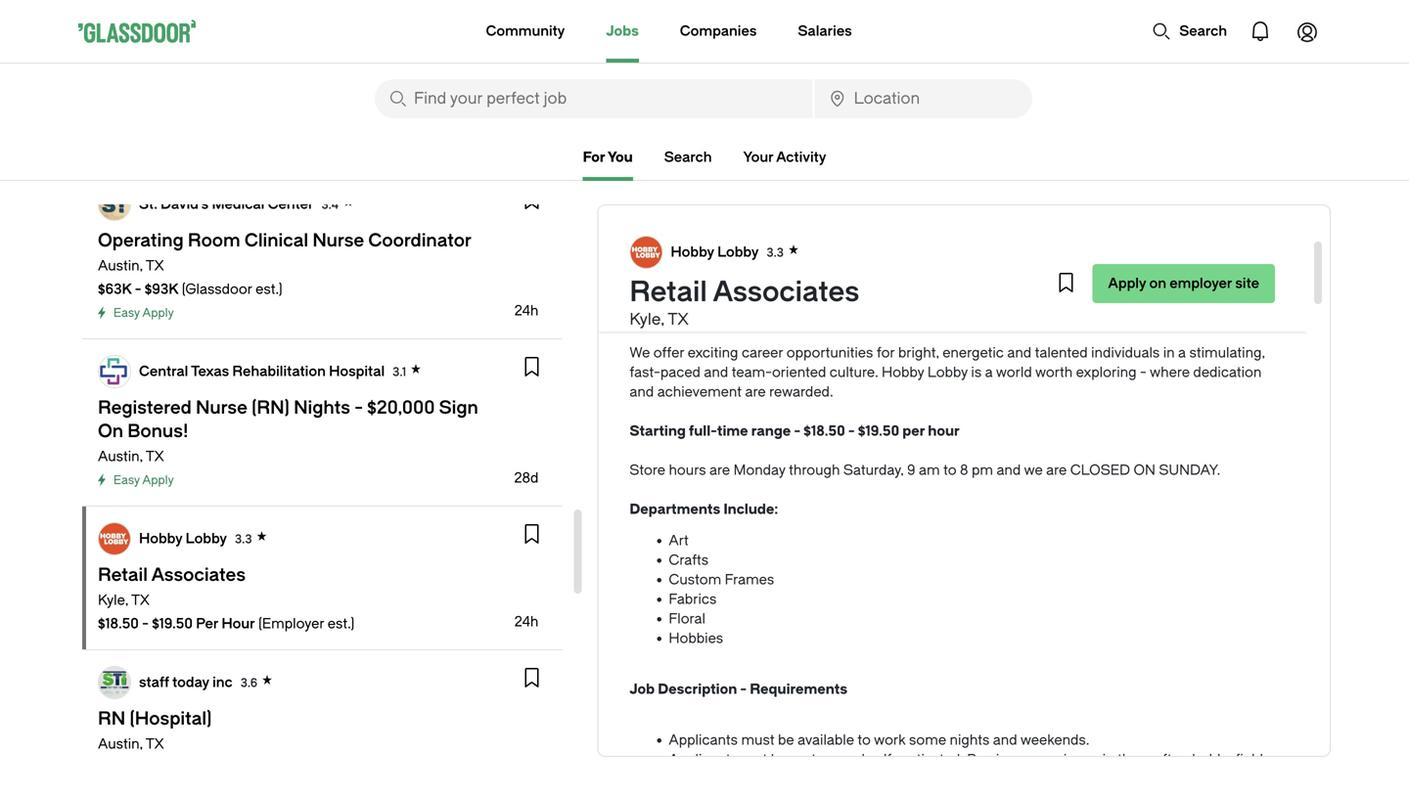 Task type: describe. For each thing, give the bounding box(es) containing it.
hour
[[222, 616, 255, 632]]

exploring
[[1077, 365, 1137, 381]]

and up the world
[[1008, 345, 1032, 361]]

career
[[742, 345, 784, 361]]

necessary.
[[799, 772, 868, 788]]

- inside "austin, tx $63k - $93k (glassdoor est.)"
[[135, 281, 141, 298]]

crafts
[[669, 553, 709, 569]]

$18.50 inside kyle, tx $18.50 - $19.50 per hour (employer est.)
[[98, 616, 139, 632]]

central
[[139, 363, 188, 380]]

your
[[744, 149, 774, 165]]

in inside we offer exciting career opportunities for bright, energetic and talented individuals in a stimulating, fast-paced and team-oriented culture. hobby lobby is a world worth exploring - where dedication and achievement are rewarded.
[[1164, 345, 1175, 361]]

mature
[[791, 752, 838, 769]]

paced
[[661, 365, 701, 381]]

austin, tx $63k - $93k (glassdoor est.)
[[98, 258, 283, 298]]

job for job description - overview
[[630, 247, 655, 263]]

jobs link
[[606, 0, 639, 63]]

individuals
[[1092, 345, 1160, 361]]

applicants
[[669, 733, 738, 749]]

work
[[874, 733, 906, 749]]

2 easy apply from the top
[[114, 474, 174, 488]]

0 vertical spatial be
[[778, 733, 795, 749]]

stimulating,
[[1190, 345, 1266, 361]]

are inside we offer exciting career opportunities for bright, energetic and talented individuals in a stimulating, fast-paced and team-oriented culture. hobby lobby is a world worth exploring - where dedication and achievement are rewarded.
[[746, 384, 766, 400]]

- inside kyle, tx $18.50 - $19.50 per hour (employer est.)
[[142, 616, 149, 632]]

retail
[[630, 276, 708, 309]]

is inside we offer exciting career opportunities for bright, energetic and talented individuals in a stimulating, fast-paced and team-oriented culture. hobby lobby is a world worth exploring - where dedication and achievement are rewarded.
[[972, 365, 982, 381]]

rewarded.
[[770, 384, 834, 400]]

austin, inside "austin, tx $63k - $93k (glassdoor est.)"
[[98, 258, 143, 274]]

we
[[1025, 463, 1043, 479]]

applications
[[806, 306, 885, 322]]

tx down the staff
[[146, 737, 164, 753]]

1 vertical spatial must
[[734, 752, 768, 769]]

kyle, inside retail associates kyle, tx
[[630, 311, 665, 329]]

for
[[583, 149, 605, 165]]

preferred,
[[683, 772, 746, 788]]

through
[[789, 463, 840, 479]]

you
[[608, 149, 633, 165]]

none field search location
[[815, 79, 1033, 118]]

1 vertical spatial 3.3
[[235, 533, 252, 547]]

none field search keyword
[[375, 79, 813, 118]]

rehabilitation
[[232, 363, 326, 380]]

range
[[752, 423, 791, 440]]

tx inside retail associates kyle, tx
[[668, 311, 689, 329]]

david's
[[161, 196, 209, 212]]

hobby
[[1193, 752, 1233, 769]]

salaries link
[[798, 0, 852, 63]]

immediate
[[630, 267, 704, 283]]

0 vertical spatial to
[[944, 463, 957, 479]]

overview
[[750, 247, 814, 263]]

saturday,
[[844, 463, 904, 479]]

staff today inc
[[139, 675, 233, 691]]

austin, tx for staff today inc
[[98, 737, 164, 753]]

closed
[[1071, 463, 1131, 479]]

community
[[486, 23, 565, 39]]

is inside applicants must be available to work some nights and weekends. applicant must be mature and self motivated. previous experience in the craft or hobby field is preferred, but not necessary.
[[669, 772, 680, 788]]

search inside button
[[1180, 23, 1228, 39]]

- left requirements
[[741, 682, 747, 698]]

today
[[172, 675, 209, 691]]

3.4
[[322, 198, 339, 212]]

- up "saturday,"
[[849, 423, 855, 440]]

search button
[[1143, 12, 1237, 51]]

$93k
[[145, 281, 179, 298]]

0 vertical spatial 3.3
[[767, 246, 784, 260]]

hour
[[928, 423, 960, 440]]

departments include:
[[630, 502, 779, 518]]

0 horizontal spatial time
[[717, 423, 749, 440]]

est.) inside kyle, tx $18.50 - $19.50 per hour (employer est.)
[[328, 616, 355, 632]]

and up previous
[[994, 733, 1018, 749]]

and down the exciting
[[704, 365, 729, 381]]

for you
[[583, 149, 633, 165]]

companies
[[680, 23, 757, 39]]

hobby for rightmost the "hobby lobby logo"
[[671, 244, 714, 260]]

but
[[749, 772, 771, 788]]

for for bright,
[[877, 345, 895, 361]]

description for overview
[[658, 247, 737, 263]]

lobby for rightmost the "hobby lobby logo"
[[718, 244, 759, 260]]

or
[[1176, 752, 1189, 769]]

pm
[[972, 463, 994, 479]]

achievement
[[658, 384, 742, 400]]

- right range
[[794, 423, 801, 440]]

culture.
[[830, 365, 879, 381]]

on
[[1150, 276, 1167, 292]]

self
[[869, 752, 892, 769]]

fabrics
[[669, 592, 717, 608]]

inc
[[213, 675, 233, 691]]

oriented
[[772, 365, 827, 381]]

1 vertical spatial apply
[[142, 306, 174, 320]]

energetic
[[943, 345, 1004, 361]]

0 vertical spatial time
[[936, 306, 966, 322]]

central texas rehabilitation hospital
[[139, 363, 385, 380]]

kyle, tx $18.50 - $19.50 per hour (employer est.)
[[98, 593, 355, 632]]

1 horizontal spatial $18.50
[[804, 423, 846, 440]]

retail associates kyle, tx
[[630, 276, 860, 329]]

positions!
[[969, 306, 1033, 322]]

st.
[[139, 196, 157, 212]]

hobbies
[[669, 631, 724, 647]]

job description - requirements
[[630, 682, 848, 698]]

available
[[798, 733, 855, 749]]

3.1
[[393, 365, 406, 379]]

am
[[919, 463, 940, 479]]

opportunities
[[787, 345, 874, 361]]

and left we
[[997, 463, 1021, 479]]

0 horizontal spatial hobby lobby logo image
[[99, 524, 130, 555]]

apply on employer site
[[1109, 276, 1260, 292]]

community link
[[486, 0, 565, 63]]

hobby inside we offer exciting career opportunities for bright, energetic and talented individuals in a stimulating, fast-paced and team-oriented culture. hobby lobby is a world worth exploring - where dedication and achievement are rewarded.
[[882, 365, 925, 381]]

associates
[[713, 276, 860, 309]]

medical
[[212, 196, 265, 212]]

austin, for staff today inc
[[98, 737, 143, 753]]

are right hours
[[710, 463, 731, 479]]

we offer exciting career opportunities for bright, energetic and talented individuals in a stimulating, fast-paced and team-oriented culture. hobby lobby is a world worth exploring - where dedication and achievement are rewarded.
[[630, 345, 1266, 400]]

floral
[[669, 611, 706, 628]]

starting
[[630, 423, 686, 440]]

hobby for the "hobby lobby logo" to the left
[[139, 531, 182, 547]]

search link
[[665, 149, 712, 165]]

st. david's medical center logo image
[[99, 189, 130, 220]]

employer
[[1170, 276, 1233, 292]]

est.) inside "austin, tx $63k - $93k (glassdoor est.)"
[[256, 281, 283, 298]]

(employer
[[258, 616, 324, 632]]

hospital
[[329, 363, 385, 380]]

art crafts custom frames fabrics floral hobbies
[[669, 533, 775, 647]]



Task type: locate. For each thing, give the bounding box(es) containing it.
is down applicant
[[669, 772, 680, 788]]

be up not
[[771, 752, 787, 769]]

0 horizontal spatial a
[[986, 365, 993, 381]]

departments
[[630, 502, 721, 518]]

the
[[1118, 752, 1139, 769]]

1 vertical spatial time
[[717, 423, 749, 440]]

austin, tx for central texas rehabilitation hospital
[[98, 449, 164, 465]]

0 vertical spatial full-
[[910, 306, 936, 322]]

tx down retail
[[668, 311, 689, 329]]

1 vertical spatial be
[[771, 752, 787, 769]]

time left range
[[717, 423, 749, 440]]

texas
[[630, 228, 667, 244], [191, 363, 229, 380]]

we down immediate
[[630, 306, 650, 322]]

austin,
[[98, 258, 143, 274], [98, 449, 143, 465], [98, 737, 143, 753]]

1 vertical spatial lobby
[[928, 365, 968, 381]]

1 vertical spatial $18.50
[[98, 616, 139, 632]]

world
[[996, 365, 1033, 381]]

0 vertical spatial hobby lobby
[[671, 244, 759, 260]]

1 vertical spatial we
[[630, 345, 650, 361]]

$19.50 inside kyle, tx $18.50 - $19.50 per hour (employer est.)
[[152, 616, 193, 632]]

0 vertical spatial easy
[[114, 306, 140, 320]]

1 horizontal spatial hobby
[[671, 244, 714, 260]]

immediate openings!
[[630, 267, 778, 283]]

0 vertical spatial lobby
[[718, 244, 759, 260]]

1 vertical spatial job
[[630, 682, 655, 698]]

time up energetic
[[936, 306, 966, 322]]

3.3 up kyle, tx $18.50 - $19.50 per hour (employer est.)
[[235, 533, 252, 547]]

austin, down central texas rehabilitation hospital logo
[[98, 449, 143, 465]]

job for job description - requirements
[[630, 682, 655, 698]]

kyle,
[[630, 311, 665, 329], [98, 593, 128, 609]]

2 24h from the top
[[515, 614, 539, 630]]

austin, tx down staff today inc logo
[[98, 737, 164, 753]]

easy
[[114, 306, 140, 320], [114, 474, 140, 488]]

are down team-
[[746, 384, 766, 400]]

on
[[1134, 463, 1156, 479]]

description for requirements
[[658, 682, 737, 698]]

est.)
[[256, 281, 283, 298], [328, 616, 355, 632]]

1 vertical spatial kyle,
[[98, 593, 128, 609]]

are down immediate
[[654, 306, 674, 322]]

weekends.
[[1021, 733, 1090, 749]]

1 vertical spatial full-
[[689, 423, 717, 440]]

where
[[1150, 365, 1190, 381]]

1 horizontal spatial a
[[1179, 345, 1187, 361]]

staff
[[139, 675, 169, 691]]

hobby
[[671, 244, 714, 260], [882, 365, 925, 381], [139, 531, 182, 547]]

- inside we offer exciting career opportunities for bright, energetic and talented individuals in a stimulating, fast-paced and team-oriented culture. hobby lobby is a world worth exploring - where dedication and achievement are rewarded.
[[1141, 365, 1147, 381]]

0 vertical spatial a
[[1179, 345, 1187, 361]]

easy apply
[[114, 306, 174, 320], [114, 474, 174, 488]]

hobby lobby up immediate openings!
[[671, 244, 759, 260]]

sunday.
[[1160, 463, 1221, 479]]

0 horizontal spatial in
[[1103, 752, 1115, 769]]

1 vertical spatial est.)
[[328, 616, 355, 632]]

2 we from the top
[[630, 345, 650, 361]]

24h for hobby lobby
[[515, 614, 539, 630]]

central texas rehabilitation hospital logo image
[[99, 356, 130, 388]]

1 description from the top
[[658, 247, 737, 263]]

0 horizontal spatial $19.50
[[152, 616, 193, 632]]

1 horizontal spatial lobby
[[718, 244, 759, 260]]

store hours are monday through saturday, 9 am to 8 pm and we are closed on sunday.
[[630, 463, 1221, 479]]

(glassdoor
[[182, 281, 252, 298]]

1 horizontal spatial est.)
[[328, 616, 355, 632]]

1 none field from the left
[[375, 79, 813, 118]]

center
[[268, 196, 314, 212]]

tx inside kyle, tx $18.50 - $19.50 per hour (employer est.)
[[131, 593, 150, 609]]

0 vertical spatial we
[[630, 306, 650, 322]]

not
[[774, 772, 795, 788]]

hobby lobby
[[671, 244, 759, 260], [139, 531, 227, 547]]

craft
[[1143, 752, 1172, 769]]

0 vertical spatial hobby lobby logo image
[[631, 237, 662, 268]]

0 horizontal spatial 3.3
[[235, 533, 252, 547]]

0 vertical spatial search
[[1180, 23, 1228, 39]]

$18.50 up through
[[804, 423, 846, 440]]

2 vertical spatial austin,
[[98, 737, 143, 753]]

2 none field from the left
[[815, 79, 1033, 118]]

is down energetic
[[972, 365, 982, 381]]

hours
[[669, 463, 706, 479]]

are
[[654, 306, 674, 322], [746, 384, 766, 400], [710, 463, 731, 479], [1047, 463, 1067, 479]]

1 easy apply from the top
[[114, 306, 174, 320]]

est.) right (employer
[[328, 616, 355, 632]]

dedication
[[1194, 365, 1262, 381]]

1 horizontal spatial to
[[944, 463, 957, 479]]

24h
[[515, 303, 539, 319], [515, 614, 539, 630]]

we for we offer exciting career opportunities for bright, energetic and talented individuals in a stimulating, fast-paced and team-oriented culture. hobby lobby is a world worth exploring - where dedication and achievement are rewarded.
[[630, 345, 650, 361]]

kyle, up staff today inc logo
[[98, 593, 128, 609]]

to up self
[[858, 733, 871, 749]]

jobs
[[606, 23, 639, 39]]

0 vertical spatial in
[[1164, 345, 1175, 361]]

apply on employer site button
[[1093, 264, 1276, 303]]

lobby up openings!
[[718, 244, 759, 260]]

2 vertical spatial hobby
[[139, 531, 182, 547]]

0 vertical spatial texas
[[630, 228, 667, 244]]

1 vertical spatial is
[[669, 772, 680, 788]]

job description - overview
[[630, 247, 814, 263]]

lobby inside we offer exciting career opportunities for bright, energetic and talented individuals in a stimulating, fast-paced and team-oriented culture. hobby lobby is a world worth exploring - where dedication and achievement are rewarded.
[[928, 365, 968, 381]]

0 horizontal spatial est.)
[[256, 281, 283, 298]]

description up immediate openings!
[[658, 247, 737, 263]]

2 horizontal spatial lobby
[[928, 365, 968, 381]]

and down fast-
[[630, 384, 654, 400]]

art
[[669, 533, 689, 549]]

lobby up kyle, tx $18.50 - $19.50 per hour (employer est.)
[[186, 531, 227, 547]]

0 vertical spatial is
[[972, 365, 982, 381]]

activity
[[776, 149, 827, 165]]

to left 8
[[944, 463, 957, 479]]

1 we from the top
[[630, 306, 650, 322]]

- right $63k
[[135, 281, 141, 298]]

austin, for central texas rehabilitation hospital
[[98, 449, 143, 465]]

1 vertical spatial easy apply
[[114, 474, 174, 488]]

0 vertical spatial $18.50
[[804, 423, 846, 440]]

2 job from the top
[[630, 682, 655, 698]]

1 vertical spatial hobby lobby logo image
[[99, 524, 130, 555]]

are right we
[[1047, 463, 1067, 479]]

3.3
[[767, 246, 784, 260], [235, 533, 252, 547]]

requirements
[[750, 682, 848, 698]]

1 horizontal spatial hobby lobby
[[671, 244, 759, 260]]

3.6
[[241, 677, 258, 690]]

0 horizontal spatial lobby
[[186, 531, 227, 547]]

we for we are currently accepting applications for full-time positions!
[[630, 306, 650, 322]]

in left the
[[1103, 752, 1115, 769]]

1 austin, tx from the top
[[98, 449, 164, 465]]

we inside we offer exciting career opportunities for bright, energetic and talented individuals in a stimulating, fast-paced and team-oriented culture. hobby lobby is a world worth exploring - where dedication and achievement are rewarded.
[[630, 345, 650, 361]]

tx
[[146, 258, 164, 274], [668, 311, 689, 329], [146, 449, 164, 465], [131, 593, 150, 609], [146, 737, 164, 753]]

- down individuals in the right top of the page
[[1141, 365, 1147, 381]]

kyle, inside kyle, tx $18.50 - $19.50 per hour (employer est.)
[[98, 593, 128, 609]]

1 horizontal spatial $19.50
[[858, 423, 900, 440]]

for up bright,
[[888, 306, 906, 322]]

apply inside button
[[1109, 276, 1147, 292]]

0 horizontal spatial to
[[858, 733, 871, 749]]

we up fast-
[[630, 345, 650, 361]]

1 vertical spatial $19.50
[[152, 616, 193, 632]]

per
[[903, 423, 925, 440]]

0 vertical spatial easy apply
[[114, 306, 174, 320]]

$19.50
[[858, 423, 900, 440], [152, 616, 193, 632]]

bright,
[[899, 345, 940, 361]]

job
[[630, 247, 655, 263], [630, 682, 655, 698]]

1 horizontal spatial search
[[1180, 23, 1228, 39]]

hobby lobby up kyle, tx $18.50 - $19.50 per hour (employer est.)
[[139, 531, 227, 547]]

1 horizontal spatial time
[[936, 306, 966, 322]]

site
[[1236, 276, 1260, 292]]

2 description from the top
[[658, 682, 737, 698]]

0 vertical spatial 24h
[[515, 303, 539, 319]]

kyle, down retail
[[630, 311, 665, 329]]

2 easy from the top
[[114, 474, 140, 488]]

applicants must be available to work some nights and weekends. applicant must be mature and self motivated. previous experience in the craft or hobby field is preferred, but not necessary.
[[669, 733, 1264, 788]]

1 vertical spatial in
[[1103, 752, 1115, 769]]

0 vertical spatial description
[[658, 247, 737, 263]]

1 easy from the top
[[114, 306, 140, 320]]

$18.50 up staff today inc logo
[[98, 616, 139, 632]]

0 vertical spatial $19.50
[[858, 423, 900, 440]]

texas right central
[[191, 363, 229, 380]]

include:
[[724, 502, 779, 518]]

monday
[[734, 463, 786, 479]]

8
[[960, 463, 969, 479]]

1 horizontal spatial is
[[972, 365, 982, 381]]

must
[[742, 733, 775, 749], [734, 752, 768, 769]]

tx inside "austin, tx $63k - $93k (glassdoor est.)"
[[146, 258, 164, 274]]

frames
[[725, 572, 775, 588]]

to inside applicants must be available to work some nights and weekends. applicant must be mature and self motivated. previous experience in the craft or hobby field is preferred, but not necessary.
[[858, 733, 871, 749]]

1 horizontal spatial none field
[[815, 79, 1033, 118]]

openings!
[[707, 267, 778, 283]]

1 vertical spatial texas
[[191, 363, 229, 380]]

tx up the staff
[[131, 593, 150, 609]]

starting full-time range - $18.50 - $19.50 per hour
[[630, 423, 960, 440]]

be
[[778, 733, 795, 749], [771, 752, 787, 769]]

0 horizontal spatial is
[[669, 772, 680, 788]]

- up openings!
[[741, 247, 747, 263]]

lobby down energetic
[[928, 365, 968, 381]]

texas up immediate
[[630, 228, 667, 244]]

experience
[[1027, 752, 1100, 769]]

your activity link
[[744, 149, 827, 165]]

0 vertical spatial job
[[630, 247, 655, 263]]

0 vertical spatial must
[[742, 733, 775, 749]]

for for full-
[[888, 306, 906, 322]]

est.) right (glassdoor on the top left of page
[[256, 281, 283, 298]]

we
[[630, 306, 650, 322], [630, 345, 650, 361]]

1 vertical spatial for
[[877, 345, 895, 361]]

Search location field
[[815, 79, 1033, 118]]

0 vertical spatial for
[[888, 306, 906, 322]]

0 horizontal spatial none field
[[375, 79, 813, 118]]

0 vertical spatial est.)
[[256, 281, 283, 298]]

1 vertical spatial easy
[[114, 474, 140, 488]]

1 austin, from the top
[[98, 258, 143, 274]]

austin, down staff today inc logo
[[98, 737, 143, 753]]

in inside applicants must be available to work some nights and weekends. applicant must be mature and self motivated. previous experience in the craft or hobby field is preferred, but not necessary.
[[1103, 752, 1115, 769]]

1 horizontal spatial kyle,
[[630, 311, 665, 329]]

in up where
[[1164, 345, 1175, 361]]

3.3 up openings!
[[767, 246, 784, 260]]

1 vertical spatial a
[[986, 365, 993, 381]]

0 vertical spatial austin, tx
[[98, 449, 164, 465]]

worth
[[1036, 365, 1073, 381]]

1 24h from the top
[[515, 303, 539, 319]]

0 horizontal spatial full-
[[689, 423, 717, 440]]

austin, tx down central texas rehabilitation hospital logo
[[98, 449, 164, 465]]

1 vertical spatial 24h
[[515, 614, 539, 630]]

28d
[[514, 470, 539, 487]]

1 vertical spatial hobby lobby
[[139, 531, 227, 547]]

None field
[[375, 79, 813, 118], [815, 79, 1033, 118]]

for inside we offer exciting career opportunities for bright, energetic and talented individuals in a stimulating, fast-paced and team-oriented culture. hobby lobby is a world worth exploring - where dedication and achievement are rewarded.
[[877, 345, 895, 361]]

tx up $93k
[[146, 258, 164, 274]]

full- up bright,
[[910, 306, 936, 322]]

2 vertical spatial lobby
[[186, 531, 227, 547]]

1 horizontal spatial 3.3
[[767, 246, 784, 260]]

1 vertical spatial austin,
[[98, 449, 143, 465]]

1 horizontal spatial texas
[[630, 228, 667, 244]]

description down hobbies
[[658, 682, 737, 698]]

staff today inc logo image
[[99, 668, 130, 699]]

0 horizontal spatial kyle,
[[98, 593, 128, 609]]

austin, tx
[[98, 449, 164, 465], [98, 737, 164, 753]]

field
[[1236, 752, 1264, 769]]

companies link
[[680, 0, 757, 63]]

- up the staff
[[142, 616, 149, 632]]

we are currently accepting applications for full-time positions!
[[630, 306, 1033, 322]]

for you link
[[583, 149, 633, 181]]

a
[[1179, 345, 1187, 361], [986, 365, 993, 381]]

for left bright,
[[877, 345, 895, 361]]

2 horizontal spatial hobby
[[882, 365, 925, 381]]

0 vertical spatial hobby
[[671, 244, 714, 260]]

1 vertical spatial description
[[658, 682, 737, 698]]

austin, up $63k
[[98, 258, 143, 274]]

full- down achievement
[[689, 423, 717, 440]]

1 vertical spatial to
[[858, 733, 871, 749]]

1 vertical spatial austin, tx
[[98, 737, 164, 753]]

2 austin, from the top
[[98, 449, 143, 465]]

a up where
[[1179, 345, 1187, 361]]

3 austin, from the top
[[98, 737, 143, 753]]

2 austin, tx from the top
[[98, 737, 164, 753]]

0 horizontal spatial texas
[[191, 363, 229, 380]]

0 vertical spatial austin,
[[98, 258, 143, 274]]

1 vertical spatial hobby
[[882, 365, 925, 381]]

previous
[[967, 752, 1024, 769]]

1 horizontal spatial hobby lobby logo image
[[631, 237, 662, 268]]

1 horizontal spatial in
[[1164, 345, 1175, 361]]

Search keyword field
[[375, 79, 813, 118]]

and left self
[[841, 752, 865, 769]]

applicant
[[669, 752, 731, 769]]

24h for st. david's medical center
[[515, 303, 539, 319]]

1 vertical spatial search
[[665, 149, 712, 165]]

a left the world
[[986, 365, 993, 381]]

your activity
[[744, 149, 827, 165]]

0 vertical spatial kyle,
[[630, 311, 665, 329]]

be up mature
[[778, 733, 795, 749]]

lobby for the "hobby lobby logo" to the left
[[186, 531, 227, 547]]

2 vertical spatial apply
[[142, 474, 174, 488]]

1 horizontal spatial full-
[[910, 306, 936, 322]]

1 job from the top
[[630, 247, 655, 263]]

full-
[[910, 306, 936, 322], [689, 423, 717, 440]]

motivated.
[[895, 752, 964, 769]]

0 horizontal spatial hobby
[[139, 531, 182, 547]]

talented
[[1035, 345, 1088, 361]]

time
[[936, 306, 966, 322], [717, 423, 749, 440]]

0 horizontal spatial search
[[665, 149, 712, 165]]

nights
[[950, 733, 990, 749]]

hobby lobby logo image
[[631, 237, 662, 268], [99, 524, 130, 555]]

0 horizontal spatial hobby lobby
[[139, 531, 227, 547]]

tx down central
[[146, 449, 164, 465]]

0 vertical spatial apply
[[1109, 276, 1147, 292]]

0 horizontal spatial $18.50
[[98, 616, 139, 632]]



Task type: vqa. For each thing, say whether or not it's contained in the screenshot.
or
yes



